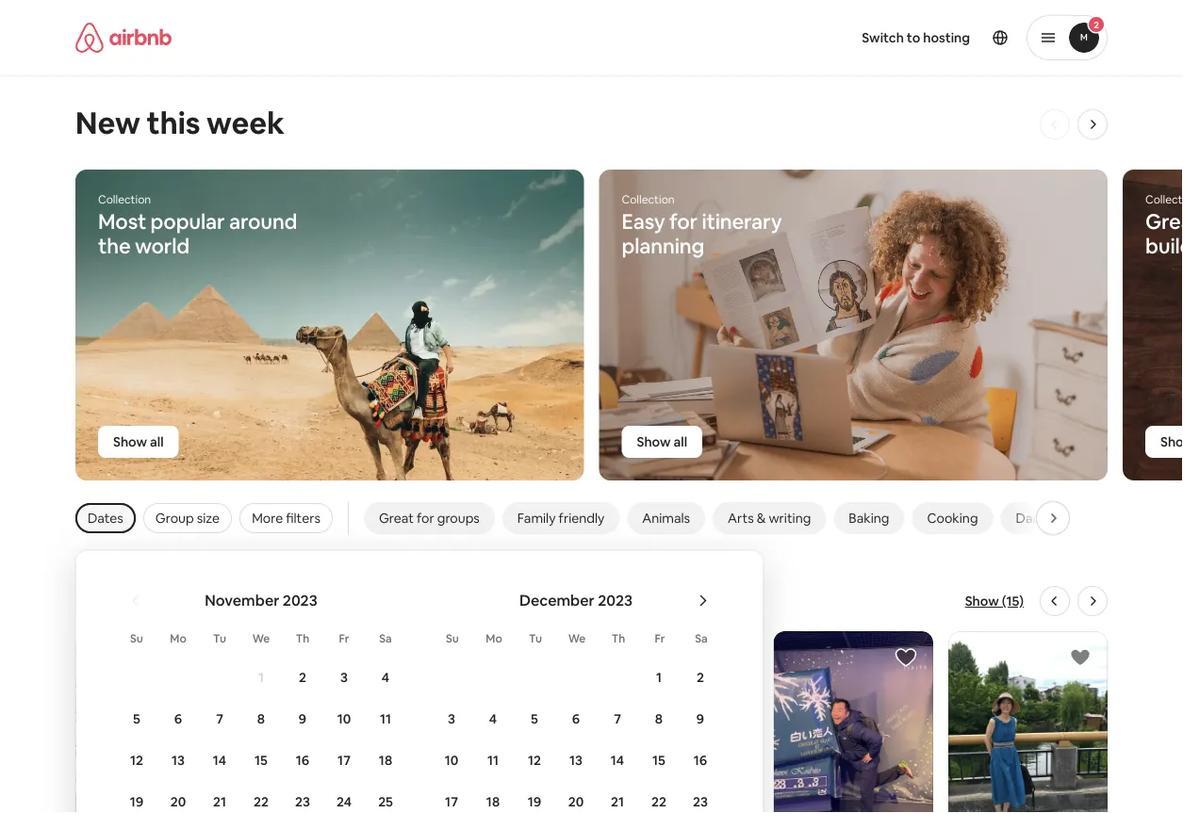Task type: describe. For each thing, give the bounding box(es) containing it.
1 vertical spatial 11
[[487, 752, 498, 769]]

2 15 button from the left
[[638, 741, 679, 780]]

2 th from the left
[[611, 631, 625, 646]]

show all for planning
[[637, 434, 687, 451]]

23 for 2nd the 23 button from left
[[693, 794, 708, 811]]

1 8 button from the left
[[240, 699, 282, 739]]

1 su from the left
[[130, 631, 143, 646]]

new this week
[[75, 103, 285, 142]]

dance
[[1016, 510, 1055, 527]]

family friendly element
[[518, 510, 605, 527]]

0 vertical spatial 17 button
[[323, 741, 364, 780]]

17 for the topmost 17 button
[[337, 752, 350, 769]]

17 for rightmost 17 button
[[445, 794, 458, 811]]

family
[[518, 510, 556, 527]]

1 tu from the left
[[213, 631, 226, 646]]

2 7 button from the left
[[596, 699, 638, 739]]

grea
[[1146, 208, 1184, 235]]

&
[[757, 510, 766, 527]]

3 for left 3 button
[[340, 669, 347, 686]]

more filters
[[252, 510, 321, 527]]

1 6 button from the left
[[157, 699, 199, 739]]

arts
[[728, 510, 754, 527]]

1 for november 2023
[[258, 669, 264, 686]]

cooking element
[[927, 510, 978, 527]]

animals
[[643, 510, 690, 527]]

2 6 button from the left
[[555, 699, 596, 739]]

great for groups element
[[379, 510, 480, 527]]

16 for 2nd 16 button from the left
[[693, 752, 707, 769]]

cooking
[[927, 510, 978, 527]]

1 13 from the left
[[171, 752, 184, 769]]

1 horizontal spatial 17 button
[[431, 782, 472, 814]]

family friendly
[[518, 510, 605, 527]]

groups
[[437, 510, 480, 527]]

20 for second 20 button
[[568, 794, 584, 811]]

december
[[519, 590, 594, 610]]

1 mo from the left
[[170, 631, 186, 646]]

0 horizontal spatial 3 button
[[323, 658, 364, 697]]

show (15) link
[[965, 592, 1024, 611]]

1 14 button from the left
[[199, 741, 240, 780]]

from
[[270, 588, 318, 615]]

1 20 button from the left
[[157, 782, 199, 814]]

world inside collection most popular around the world
[[135, 232, 189, 259]]

animals button
[[627, 503, 706, 535]]

great for groups button
[[364, 503, 495, 535]]

1 save this experience image from the left
[[895, 647, 917, 670]]

2 we from the left
[[568, 631, 585, 646]]

2 8 button from the left
[[638, 699, 679, 739]]

24 button
[[323, 782, 364, 814]]

1 21 button from the left
[[199, 782, 240, 814]]

profile element
[[756, 0, 1108, 75]]

family friendly button
[[503, 503, 620, 535]]

6 for 2nd 6 button from the right
[[174, 711, 182, 728]]

2 5 button from the left
[[514, 699, 555, 739]]

1 vertical spatial world
[[545, 588, 600, 615]]

6 for 1st 6 button from the right
[[572, 711, 580, 728]]

1 horizontal spatial 4 button
[[472, 699, 514, 739]]

collection most popular around the world
[[98, 192, 297, 259]]

2 horizontal spatial show
[[965, 593, 999, 610]]

1 7 button from the left
[[199, 699, 240, 739]]

2023 for december 2023
[[598, 590, 632, 610]]

1 horizontal spatial 18 button
[[472, 782, 514, 814]]

easy
[[622, 208, 665, 235]]

2 su from the left
[[446, 631, 459, 646]]

show all link for planning
[[622, 426, 703, 458]]

2 button for november 2023
[[282, 658, 323, 697]]

help
[[223, 588, 266, 615]]

december 2023
[[519, 590, 632, 610]]

1 vertical spatial around
[[434, 588, 503, 615]]

baking element
[[849, 510, 890, 527]]

1 9 button from the left
[[282, 699, 323, 739]]

1 13 button from the left
[[157, 741, 199, 780]]

more
[[252, 510, 283, 527]]

filters
[[286, 510, 321, 527]]

2023 for november 2023
[[282, 590, 317, 610]]

local
[[322, 588, 368, 615]]

1 9 from the left
[[298, 711, 306, 728]]

to
[[907, 29, 921, 46]]

this week
[[147, 103, 285, 142]]

2 for november 2023
[[299, 669, 306, 686]]

23 for second the 23 button from right
[[295, 794, 310, 811]]

4 for the rightmost 4 button
[[489, 711, 497, 728]]

5 for first 5 button from the left
[[133, 711, 140, 728]]

collecti grea
[[1146, 192, 1184, 259]]

itinerary
[[702, 208, 782, 235]]

more filters button
[[240, 504, 333, 534]]

dance button
[[1001, 503, 1070, 535]]

15 for first 15 button from the right
[[652, 752, 665, 769]]

collecti
[[1146, 192, 1184, 207]]

switch
[[862, 29, 904, 46]]

1 sa from the left
[[379, 631, 392, 646]]

2 9 from the left
[[696, 711, 704, 728]]

1 fr from the left
[[339, 631, 349, 646]]

a
[[121, 588, 132, 615]]

1 th from the left
[[295, 631, 309, 646]]

2 19 from the left
[[528, 794, 541, 811]]

plan
[[75, 588, 116, 615]]

24
[[336, 794, 351, 811]]

cooking button
[[912, 503, 994, 535]]

2 tu from the left
[[529, 631, 542, 646]]

with
[[176, 588, 219, 615]]

0 vertical spatial 4 button
[[364, 658, 406, 697]]

2 sa from the left
[[695, 631, 708, 646]]

1 vertical spatial 11 button
[[472, 741, 514, 780]]

0 vertical spatial 11 button
[[364, 699, 406, 739]]

2 for december 2023
[[696, 669, 704, 686]]

arts & writing
[[728, 510, 811, 527]]

trip
[[137, 588, 172, 615]]

1 button for november 2023
[[240, 658, 282, 697]]

8 for second 8 button from the right
[[257, 711, 265, 728]]

1 horizontal spatial 3 button
[[431, 699, 472, 739]]

7 for 1st '7' button from right
[[614, 711, 621, 728]]



Task type: vqa. For each thing, say whether or not it's contained in the screenshot.


Task type: locate. For each thing, give the bounding box(es) containing it.
1 horizontal spatial we
[[568, 631, 585, 646]]

0 horizontal spatial 2
[[299, 669, 306, 686]]

2 show all link from the left
[[622, 426, 703, 458]]

1 2023 from the left
[[282, 590, 317, 610]]

1 horizontal spatial 14 button
[[596, 741, 638, 780]]

show left (15) at right
[[965, 593, 999, 610]]

0 horizontal spatial show
[[113, 434, 147, 451]]

1 5 button from the left
[[116, 699, 157, 739]]

arts & writing button
[[713, 503, 826, 535]]

0 horizontal spatial 16 button
[[282, 741, 323, 780]]

7 button
[[199, 699, 240, 739], [596, 699, 638, 739]]

10
[[337, 711, 351, 728], [444, 752, 458, 769]]

2 21 from the left
[[611, 794, 624, 811]]

all for the
[[150, 434, 164, 451]]

1 horizontal spatial tu
[[529, 631, 542, 646]]

show up "animals" element
[[637, 434, 671, 451]]

1 15 from the left
[[254, 752, 267, 769]]

tu
[[213, 631, 226, 646], [529, 631, 542, 646]]

around
[[229, 208, 297, 235], [434, 588, 503, 615]]

1 5 from the left
[[133, 711, 140, 728]]

2 12 from the left
[[528, 752, 541, 769]]

2 12 button from the left
[[514, 741, 555, 780]]

2 15 from the left
[[652, 752, 665, 769]]

1 2 button from the left
[[282, 658, 323, 697]]

th down december 2023
[[611, 631, 625, 646]]

th
[[295, 631, 309, 646], [611, 631, 625, 646]]

1 collection from the left
[[98, 192, 151, 207]]

21 for 2nd 21 button
[[611, 794, 624, 811]]

2 7 from the left
[[614, 711, 621, 728]]

show for the
[[113, 434, 147, 451]]

0 horizontal spatial 4 button
[[364, 658, 406, 697]]

around right hosts
[[434, 588, 503, 615]]

1 horizontal spatial all
[[674, 434, 687, 451]]

2 mo from the left
[[485, 631, 502, 646]]

23 button
[[282, 782, 323, 814], [679, 782, 721, 814]]

1 horizontal spatial 11 button
[[472, 741, 514, 780]]

1 we from the left
[[252, 631, 270, 646]]

21 button
[[199, 782, 240, 814], [596, 782, 638, 814]]

1 15 button from the left
[[240, 741, 282, 780]]

for inside great for groups button
[[417, 510, 434, 527]]

collection for easy
[[622, 192, 675, 207]]

2 1 from the left
[[656, 669, 662, 686]]

0 horizontal spatial 11 button
[[364, 699, 406, 739]]

16 for second 16 button from the right
[[295, 752, 309, 769]]

1 button
[[240, 658, 282, 697], [638, 658, 679, 697]]

16
[[295, 752, 309, 769], [693, 752, 707, 769]]

6 button
[[157, 699, 199, 739], [555, 699, 596, 739]]

show (15)
[[965, 593, 1024, 610]]

2 13 button from the left
[[555, 741, 596, 780]]

arts & writing element
[[728, 510, 811, 527]]

1 horizontal spatial 15
[[652, 752, 665, 769]]

show all link for the
[[98, 426, 179, 458]]

2 16 from the left
[[693, 752, 707, 769]]

1 vertical spatial for
[[417, 510, 434, 527]]

2 1 button from the left
[[638, 658, 679, 697]]

2 collection from the left
[[622, 192, 675, 207]]

1 horizontal spatial 20 button
[[555, 782, 596, 814]]

8
[[257, 711, 265, 728], [655, 711, 663, 728]]

0 vertical spatial 3
[[340, 669, 347, 686]]

11
[[380, 711, 391, 728], [487, 752, 498, 769]]

tu down with
[[213, 631, 226, 646]]

show all link
[[98, 426, 179, 458], [622, 426, 703, 458]]

show all link up dates
[[98, 426, 179, 458]]

7
[[216, 711, 223, 728], [614, 711, 621, 728]]

the inside collection most popular around the world
[[98, 232, 131, 259]]

1 vertical spatial 18
[[486, 794, 499, 811]]

dates
[[88, 510, 123, 527]]

17 button right 25 button
[[431, 782, 472, 814]]

1 horizontal spatial 17
[[445, 794, 458, 811]]

0 horizontal spatial 1 button
[[240, 658, 282, 697]]

2023 right december
[[598, 590, 632, 610]]

13
[[171, 752, 184, 769], [569, 752, 582, 769]]

1 horizontal spatial 1 button
[[638, 658, 679, 697]]

baking
[[849, 510, 890, 527]]

show all link up "animals" element
[[622, 426, 703, 458]]

0 horizontal spatial 18 button
[[364, 741, 406, 780]]

1 23 from the left
[[295, 794, 310, 811]]

show
[[113, 434, 147, 451], [637, 434, 671, 451], [965, 593, 999, 610]]

show all
[[113, 434, 164, 451], [637, 434, 687, 451]]

november
[[204, 590, 279, 610]]

0 horizontal spatial 14 button
[[199, 741, 240, 780]]

9 button
[[282, 699, 323, 739], [679, 699, 721, 739]]

18 button
[[364, 741, 406, 780], [472, 782, 514, 814]]

1 8 from the left
[[257, 711, 265, 728]]

1 horizontal spatial 19
[[528, 794, 541, 811]]

0 horizontal spatial 9 button
[[282, 699, 323, 739]]

1 horizontal spatial 11
[[487, 752, 498, 769]]

1 horizontal spatial 13
[[569, 752, 582, 769]]

plan a trip with help from local hosts around the world
[[75, 588, 600, 615]]

2 5 from the left
[[531, 711, 538, 728]]

for right great
[[417, 510, 434, 527]]

6
[[174, 711, 182, 728], [572, 711, 580, 728]]

1 horizontal spatial collection
[[622, 192, 675, 207]]

25
[[378, 794, 393, 811]]

8 for first 8 button from right
[[655, 711, 663, 728]]

7 for second '7' button from right
[[216, 711, 223, 728]]

dates button
[[75, 504, 136, 534]]

17 up 24 button
[[337, 752, 350, 769]]

1 20 from the left
[[170, 794, 186, 811]]

0 vertical spatial 18
[[379, 752, 392, 769]]

1 vertical spatial the
[[507, 588, 540, 615]]

dance element
[[1016, 510, 1055, 527]]

2 show all from the left
[[637, 434, 687, 451]]

collection easy for itinerary planning
[[622, 192, 782, 259]]

new this week group
[[0, 169, 1184, 482]]

collection for most
[[98, 192, 151, 207]]

1 horizontal spatial 12
[[528, 752, 541, 769]]

5 button
[[116, 699, 157, 739], [514, 699, 555, 739]]

1 horizontal spatial 12 button
[[514, 741, 555, 780]]

1 show all link from the left
[[98, 426, 179, 458]]

2 inside dropdown button
[[1094, 18, 1099, 31]]

around right popular
[[229, 208, 297, 235]]

collection up most
[[98, 192, 151, 207]]

th down from
[[295, 631, 309, 646]]

15 for second 15 button from right
[[254, 752, 267, 769]]

0 horizontal spatial 6
[[174, 711, 182, 728]]

0 horizontal spatial we
[[252, 631, 270, 646]]

5 for 2nd 5 button
[[531, 711, 538, 728]]

0 vertical spatial 11
[[380, 711, 391, 728]]

0 vertical spatial 17
[[337, 752, 350, 769]]

2 button for december 2023
[[679, 658, 721, 697]]

new
[[75, 103, 140, 142]]

fr
[[339, 631, 349, 646], [655, 631, 665, 646]]

1 horizontal spatial 8 button
[[638, 699, 679, 739]]

1 show all from the left
[[113, 434, 164, 451]]

1 horizontal spatial 6
[[572, 711, 580, 728]]

1 19 from the left
[[130, 794, 143, 811]]

0 horizontal spatial around
[[229, 208, 297, 235]]

19 button
[[116, 782, 157, 814], [514, 782, 555, 814]]

2 8 from the left
[[655, 711, 663, 728]]

2 9 button from the left
[[679, 699, 721, 739]]

0 horizontal spatial 16
[[295, 752, 309, 769]]

we down 'november 2023'
[[252, 631, 270, 646]]

2 13 from the left
[[569, 752, 582, 769]]

for inside 'collection easy for itinerary planning'
[[670, 208, 698, 235]]

10 button
[[323, 699, 364, 739], [431, 741, 472, 780]]

most
[[98, 208, 146, 235]]

2 all from the left
[[674, 434, 687, 451]]

hosts
[[373, 588, 429, 615]]

0 horizontal spatial the
[[98, 232, 131, 259]]

the down family
[[507, 588, 540, 615]]

1 horizontal spatial 23
[[693, 794, 708, 811]]

show for planning
[[637, 434, 671, 451]]

15 button
[[240, 741, 282, 780], [638, 741, 679, 780]]

0 horizontal spatial show all
[[113, 434, 164, 451]]

1 all from the left
[[150, 434, 164, 451]]

su
[[130, 631, 143, 646], [446, 631, 459, 646]]

0 horizontal spatial 19
[[130, 794, 143, 811]]

all
[[150, 434, 164, 451], [674, 434, 687, 451]]

1 for december 2023
[[656, 669, 662, 686]]

0 horizontal spatial 10
[[337, 711, 351, 728]]

17 right 25
[[445, 794, 458, 811]]

1 horizontal spatial 21 button
[[596, 782, 638, 814]]

november 2023
[[204, 590, 317, 610]]

2 fr from the left
[[655, 631, 665, 646]]

1 vertical spatial 4
[[489, 711, 497, 728]]

4
[[381, 669, 389, 686], [489, 711, 497, 728]]

2 save this experience image from the left
[[1069, 647, 1092, 670]]

0 horizontal spatial th
[[295, 631, 309, 646]]

10 for 10 button to the top
[[337, 711, 351, 728]]

1 horizontal spatial 5 button
[[514, 699, 555, 739]]

animals element
[[643, 510, 690, 527]]

0 vertical spatial world
[[135, 232, 189, 259]]

1 vertical spatial 10 button
[[431, 741, 472, 780]]

1 vertical spatial 17 button
[[431, 782, 472, 814]]

for
[[670, 208, 698, 235], [417, 510, 434, 527]]

baking button
[[834, 503, 905, 535]]

14 button
[[199, 741, 240, 780], [596, 741, 638, 780]]

1 22 from the left
[[253, 794, 268, 811]]

(15)
[[1002, 593, 1024, 610]]

all for planning
[[674, 434, 687, 451]]

0 horizontal spatial 12 button
[[116, 741, 157, 780]]

0 horizontal spatial 1
[[258, 669, 264, 686]]

for right easy
[[670, 208, 698, 235]]

1 1 button from the left
[[240, 658, 282, 697]]

1 horizontal spatial 15 button
[[638, 741, 679, 780]]

23
[[295, 794, 310, 811], [693, 794, 708, 811]]

1 12 button from the left
[[116, 741, 157, 780]]

1 19 button from the left
[[116, 782, 157, 814]]

0 horizontal spatial 21
[[213, 794, 226, 811]]

2 16 button from the left
[[679, 741, 721, 780]]

2 22 from the left
[[651, 794, 666, 811]]

0 horizontal spatial 5
[[133, 711, 140, 728]]

0 vertical spatial 4
[[381, 669, 389, 686]]

planning
[[622, 232, 705, 259]]

collection up easy
[[622, 192, 675, 207]]

20
[[170, 794, 186, 811], [568, 794, 584, 811]]

show all up dates
[[113, 434, 164, 451]]

0 horizontal spatial 17 button
[[323, 741, 364, 780]]

1 horizontal spatial 23 button
[[679, 782, 721, 814]]

1 horizontal spatial the
[[507, 588, 540, 615]]

0 horizontal spatial 7 button
[[199, 699, 240, 739]]

1 7 from the left
[[216, 711, 223, 728]]

0 horizontal spatial 11
[[380, 711, 391, 728]]

1 1 from the left
[[258, 669, 264, 686]]

the left popular
[[98, 232, 131, 259]]

1 horizontal spatial 2 button
[[679, 658, 721, 697]]

switch to hosting
[[862, 29, 970, 46]]

friendly
[[559, 510, 605, 527]]

22 button
[[240, 782, 282, 814], [638, 782, 679, 814]]

15
[[254, 752, 267, 769], [652, 752, 665, 769]]

2 22 button from the left
[[638, 782, 679, 814]]

2 button
[[1027, 15, 1108, 60]]

1 button for december 2023
[[638, 658, 679, 697]]

0 horizontal spatial 15 button
[[240, 741, 282, 780]]

show all for the
[[113, 434, 164, 451]]

1 horizontal spatial 14
[[610, 752, 624, 769]]

18 for rightmost 18 button
[[486, 794, 499, 811]]

0 vertical spatial 10 button
[[323, 699, 364, 739]]

0 horizontal spatial 13 button
[[157, 741, 199, 780]]

1 horizontal spatial world
[[545, 588, 600, 615]]

0 horizontal spatial fr
[[339, 631, 349, 646]]

0 vertical spatial 18 button
[[364, 741, 406, 780]]

0 horizontal spatial 9
[[298, 711, 306, 728]]

switch to hosting link
[[851, 18, 982, 58]]

tu down december
[[529, 631, 542, 646]]

21 for second 21 button from right
[[213, 794, 226, 811]]

2 23 button from the left
[[679, 782, 721, 814]]

2 20 button from the left
[[555, 782, 596, 814]]

2 button
[[282, 658, 323, 697], [679, 658, 721, 697]]

save this experience image
[[371, 647, 394, 670]]

1 14 from the left
[[213, 752, 226, 769]]

20 for second 20 button from right
[[170, 794, 186, 811]]

1 horizontal spatial 7 button
[[596, 699, 638, 739]]

17 button
[[323, 741, 364, 780], [431, 782, 472, 814]]

we down december 2023
[[568, 631, 585, 646]]

9
[[298, 711, 306, 728], [696, 711, 704, 728]]

1 horizontal spatial 18
[[486, 794, 499, 811]]

22
[[253, 794, 268, 811], [651, 794, 666, 811]]

0 horizontal spatial sa
[[379, 631, 392, 646]]

1 12 from the left
[[130, 752, 143, 769]]

1 horizontal spatial 21
[[611, 794, 624, 811]]

18 for the left 18 button
[[379, 752, 392, 769]]

0 horizontal spatial 10 button
[[323, 699, 364, 739]]

0 horizontal spatial 22 button
[[240, 782, 282, 814]]

0 horizontal spatial 13
[[171, 752, 184, 769]]

2 14 button from the left
[[596, 741, 638, 780]]

1 23 button from the left
[[282, 782, 323, 814]]

17
[[337, 752, 350, 769], [445, 794, 458, 811]]

1 horizontal spatial 8
[[655, 711, 663, 728]]

17 button up 24 button
[[323, 741, 364, 780]]

0 horizontal spatial 15
[[254, 752, 267, 769]]

1 21 from the left
[[213, 794, 226, 811]]

collection inside collection most popular around the world
[[98, 192, 151, 207]]

1 6 from the left
[[174, 711, 182, 728]]

great for groups
[[379, 510, 480, 527]]

0 horizontal spatial 8 button
[[240, 699, 282, 739]]

4 for the top 4 button
[[381, 669, 389, 686]]

3 for rightmost 3 button
[[448, 711, 455, 728]]

5
[[133, 711, 140, 728], [531, 711, 538, 728]]

calendar application
[[95, 570, 1184, 814]]

2
[[1094, 18, 1099, 31], [299, 669, 306, 686], [696, 669, 704, 686]]

0 horizontal spatial 2023
[[282, 590, 317, 610]]

collection inside 'collection easy for itinerary planning'
[[622, 192, 675, 207]]

0 horizontal spatial 12
[[130, 752, 143, 769]]

2 21 button from the left
[[596, 782, 638, 814]]

show all up "animals" element
[[637, 434, 687, 451]]

collection
[[98, 192, 151, 207], [622, 192, 675, 207]]

1 horizontal spatial 10
[[444, 752, 458, 769]]

2 2 button from the left
[[679, 658, 721, 697]]

hosting
[[924, 29, 970, 46]]

1 vertical spatial 3 button
[[431, 699, 472, 739]]

0 horizontal spatial 22
[[253, 794, 268, 811]]

1 horizontal spatial 16 button
[[679, 741, 721, 780]]

1 horizontal spatial 19 button
[[514, 782, 555, 814]]

1 16 button from the left
[[282, 741, 323, 780]]

2 19 button from the left
[[514, 782, 555, 814]]

mo
[[170, 631, 186, 646], [485, 631, 502, 646]]

great
[[379, 510, 414, 527]]

0 horizontal spatial 19 button
[[116, 782, 157, 814]]

save this experience image
[[895, 647, 917, 670], [1069, 647, 1092, 670]]

0 horizontal spatial 21 button
[[199, 782, 240, 814]]

1 horizontal spatial 20
[[568, 794, 584, 811]]

1 vertical spatial 18 button
[[472, 782, 514, 814]]

around inside collection most popular around the world
[[229, 208, 297, 235]]

2023 left local
[[282, 590, 317, 610]]

0 horizontal spatial save this experience image
[[895, 647, 917, 670]]

1 horizontal spatial 22 button
[[638, 782, 679, 814]]

writing
[[769, 510, 811, 527]]

16 button
[[282, 741, 323, 780], [679, 741, 721, 780]]

1 horizontal spatial show all
[[637, 434, 687, 451]]

10 for the bottommost 10 button
[[444, 752, 458, 769]]

the
[[98, 232, 131, 259], [507, 588, 540, 615]]

0 horizontal spatial 2 button
[[282, 658, 323, 697]]

show up dates
[[113, 434, 147, 451]]

2 23 from the left
[[693, 794, 708, 811]]

1 22 button from the left
[[240, 782, 282, 814]]

1 horizontal spatial 22
[[651, 794, 666, 811]]

2 6 from the left
[[572, 711, 580, 728]]

2 14 from the left
[[610, 752, 624, 769]]

1
[[258, 669, 264, 686], [656, 669, 662, 686]]

2 2023 from the left
[[598, 590, 632, 610]]

1 horizontal spatial 16
[[693, 752, 707, 769]]

popular
[[150, 208, 225, 235]]

1 16 from the left
[[295, 752, 309, 769]]

25 button
[[364, 782, 406, 814]]

8 button
[[240, 699, 282, 739], [638, 699, 679, 739]]

2 20 from the left
[[568, 794, 584, 811]]

19
[[130, 794, 143, 811], [528, 794, 541, 811]]



